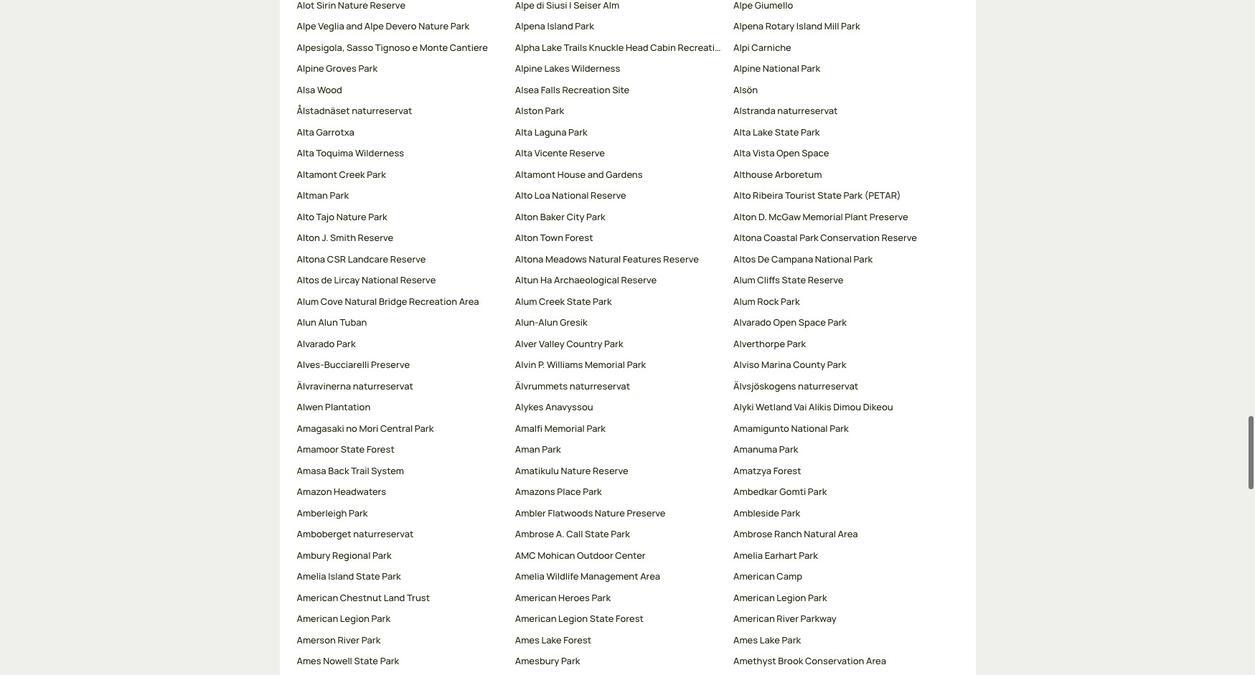 Task type: describe. For each thing, give the bounding box(es) containing it.
amasa back trail system
[[297, 464, 404, 477]]

alston park
[[515, 104, 564, 117]]

(petar)
[[865, 189, 902, 202]]

ambury regional park
[[297, 549, 392, 562]]

park inside alta laguna park "link"
[[569, 126, 588, 138]]

ribeira
[[753, 189, 784, 202]]

park inside ames nowell state park link
[[380, 655, 399, 668]]

reserve up landcare
[[358, 231, 394, 244]]

naturreservat for ålstadnäset naturreservat
[[352, 104, 412, 117]]

toquima
[[316, 147, 354, 160]]

2 vertical spatial memorial
[[545, 422, 585, 435]]

amelia island state park link
[[297, 570, 504, 584]]

alpena island park
[[515, 20, 594, 33]]

alsea falls recreation site
[[515, 83, 630, 96]]

ambedkar gomti park link
[[734, 486, 941, 500]]

mohican
[[538, 549, 575, 562]]

lake for state
[[753, 126, 773, 138]]

amboberget
[[297, 528, 352, 541]]

älvrummets
[[515, 380, 568, 393]]

alum for alum rock park
[[734, 295, 756, 308]]

tajo
[[316, 210, 335, 223]]

alves-
[[297, 359, 324, 371]]

altamont for altamont creek park
[[297, 168, 337, 181]]

river for american
[[777, 613, 799, 626]]

alsön
[[734, 83, 758, 96]]

tignoso
[[375, 41, 411, 54]]

earhart
[[765, 549, 797, 562]]

alta laguna park link
[[515, 126, 722, 140]]

2 horizontal spatial recreation
[[678, 41, 726, 54]]

alstranda
[[734, 104, 776, 117]]

island for alpena island park
[[547, 20, 573, 33]]

mill
[[825, 20, 840, 33]]

naturreservat for amboberget naturreservat
[[353, 528, 414, 541]]

american legion state forest
[[515, 613, 644, 626]]

alum for alum creek state park
[[515, 295, 537, 308]]

rock
[[758, 295, 779, 308]]

älvsjöskogens
[[734, 380, 797, 393]]

alpine for alpine groves park
[[297, 62, 324, 75]]

alun for alun alun tuban
[[318, 316, 338, 329]]

alum for alum cove natural bridge recreation area
[[297, 295, 319, 308]]

national down 'house'
[[552, 189, 589, 202]]

alpi carniche
[[734, 41, 792, 54]]

nowell
[[323, 655, 352, 668]]

alum cove natural bridge recreation area link
[[297, 295, 504, 309]]

alum creek state park
[[515, 295, 612, 308]]

amerson river park link
[[297, 634, 504, 648]]

no
[[346, 422, 357, 435]]

park inside amazons place park link
[[583, 486, 602, 499]]

park inside the ambleside park link
[[782, 507, 801, 520]]

american for american river parkway link
[[734, 613, 775, 626]]

ames for ames nowell state park
[[297, 655, 321, 668]]

national down altona coastal park conservation reserve link on the top right of page
[[816, 253, 852, 266]]

state for amelia island state park
[[356, 570, 380, 583]]

rotary
[[766, 20, 795, 33]]

national down carniche
[[763, 62, 800, 75]]

amboberget naturreservat link
[[297, 528, 504, 542]]

amamoor state forest
[[297, 443, 395, 456]]

alverthorpe park
[[734, 337, 806, 350]]

nature up alton j. smith reserve
[[336, 210, 367, 223]]

county
[[793, 359, 826, 371]]

alverthorpe park link
[[734, 337, 941, 351]]

reserve down altamont house and gardens link
[[591, 189, 627, 202]]

park inside alpine groves park link
[[359, 62, 378, 75]]

center
[[616, 549, 646, 562]]

town
[[540, 231, 564, 244]]

amalfi memorial park link
[[515, 422, 722, 436]]

alta for alta laguna park
[[515, 126, 533, 138]]

0 vertical spatial preserve
[[870, 210, 909, 223]]

naturreservat for älvrummets naturreservat
[[570, 380, 630, 393]]

creek for altamont
[[339, 168, 365, 181]]

state down 'no'
[[341, 443, 365, 456]]

alpine for alpine lakes wilderness
[[515, 62, 543, 75]]

natural for area
[[804, 528, 836, 541]]

ambrose ranch natural area
[[734, 528, 858, 541]]

ames for ames lake forest
[[515, 634, 540, 647]]

amagasaki no mori central park
[[297, 422, 434, 435]]

park inside alvarado park link
[[337, 337, 356, 350]]

alta for alta lake state park
[[734, 126, 751, 138]]

alton for alton baker city park
[[515, 210, 539, 223]]

amelia for amelia island state park
[[297, 570, 326, 583]]

archaeological
[[554, 274, 620, 287]]

area for amelia wildlife management area
[[641, 570, 661, 583]]

reserve up altamont house and gardens
[[570, 147, 605, 160]]

alver
[[515, 337, 537, 350]]

park inside 'alviso marina county park' link
[[828, 359, 847, 371]]

vai
[[794, 401, 807, 414]]

veglia
[[318, 20, 344, 33]]

altona for altona meadows natural features reserve
[[515, 253, 544, 266]]

alvarado for alvarado open space park
[[734, 316, 772, 329]]

reserve down (petar) in the top right of the page
[[882, 231, 918, 244]]

reserve down alton j. smith reserve link
[[390, 253, 426, 266]]

altman park link
[[297, 189, 504, 203]]

altos for altos de lircay national reserve
[[297, 274, 319, 287]]

alsa wood
[[297, 83, 342, 96]]

alston
[[515, 104, 544, 117]]

park inside amelia island state park link
[[382, 570, 401, 583]]

amelia island state park
[[297, 570, 401, 583]]

wildlife
[[547, 570, 579, 583]]

reserve down altona csr landcare reserve link on the top left of the page
[[400, 274, 436, 287]]

amatzya
[[734, 464, 772, 477]]

alton d. mcgaw memorial plant preserve
[[734, 210, 909, 223]]

national up alum cove natural bridge recreation area at the left top of page
[[362, 274, 399, 287]]

park inside altman park link
[[330, 189, 349, 202]]

vicente
[[535, 147, 568, 160]]

1 horizontal spatial american legion park
[[734, 592, 828, 604]]

alton d. mcgaw memorial plant preserve link
[[734, 210, 941, 224]]

natural for bridge
[[345, 295, 377, 308]]

alpena rotary island mill park link
[[734, 20, 941, 34]]

altun ha archaeological reserve
[[515, 274, 657, 287]]

tuban
[[340, 316, 367, 329]]

state for alum cliffs state reserve
[[782, 274, 806, 287]]

american for 'american heroes park' link
[[515, 592, 557, 604]]

alsa
[[297, 83, 315, 96]]

dikeou
[[864, 401, 894, 414]]

alum for alum cliffs state reserve
[[734, 274, 756, 287]]

park inside alto ribeira tourist state park (petar) link
[[844, 189, 863, 202]]

forest for ames lake forest
[[564, 634, 592, 647]]

althouse arboretum link
[[734, 168, 941, 182]]

alun alun tuban
[[297, 316, 367, 329]]

and for alpe
[[346, 20, 363, 33]]

alstranda naturreservat
[[734, 104, 838, 117]]

1 vertical spatial american legion park link
[[297, 613, 504, 627]]

1 horizontal spatial recreation
[[562, 83, 611, 96]]

1 vertical spatial space
[[799, 316, 826, 329]]

alvarado open space park link
[[734, 316, 941, 330]]

altos de campana national park
[[734, 253, 873, 266]]

amelia wildlife management area
[[515, 570, 661, 583]]

nature up monte
[[419, 20, 449, 33]]

forest up gomti on the bottom right of the page
[[774, 464, 802, 477]]

alverthorpe
[[734, 337, 786, 350]]

park up parkway
[[809, 592, 828, 604]]

wetland
[[756, 401, 793, 414]]

trails
[[564, 41, 588, 54]]

älvravinerna
[[297, 380, 351, 393]]

p.
[[538, 359, 545, 371]]

reserve down aman park link
[[593, 464, 629, 477]]

state for alum creek state park
[[567, 295, 591, 308]]

alves-bucciarelli preserve link
[[297, 359, 504, 373]]

amamoor state forest link
[[297, 443, 504, 457]]

naturreservat for alstranda naturreservat
[[778, 104, 838, 117]]

alpine for alpine national park
[[734, 62, 761, 75]]

1 vertical spatial conservation
[[806, 655, 865, 668]]

ambrose for ambrose a. call state park
[[515, 528, 554, 541]]

1 alun from the left
[[297, 316, 317, 329]]

park inside amanuma park link
[[780, 443, 799, 456]]

alpena for alpena island park
[[515, 20, 546, 33]]

park inside alta lake state park link
[[801, 126, 820, 138]]

carniche
[[752, 41, 792, 54]]

flatwoods
[[548, 507, 593, 520]]

alum creek state park link
[[515, 295, 722, 309]]

park inside alvin p. williams memorial park 'link'
[[627, 359, 646, 371]]

alsa wood link
[[297, 83, 504, 97]]

park inside altos de campana national park link
[[854, 253, 873, 266]]

national down "alyki wetland vai alikis dimou dikeou"
[[792, 422, 828, 435]]

alta for alta garrotxa
[[297, 126, 314, 138]]

cove
[[321, 295, 343, 308]]

alver valley country park
[[515, 337, 624, 350]]

reserve right features
[[664, 253, 699, 266]]

amalfi
[[515, 422, 543, 435]]

park inside alvarado open space park link
[[828, 316, 847, 329]]

alston park link
[[515, 104, 722, 118]]

1 vertical spatial american legion park
[[297, 613, 391, 626]]

groves
[[326, 62, 357, 75]]

state up outdoor
[[585, 528, 609, 541]]

marina
[[762, 359, 792, 371]]

cookie consent banner dialog
[[17, 608, 1239, 658]]

alvin p. williams memorial park
[[515, 359, 646, 371]]

alpine lakes wilderness link
[[515, 62, 722, 76]]

wilderness for alta toquima wilderness
[[355, 147, 404, 160]]

0 vertical spatial american legion park link
[[734, 592, 941, 606]]

park inside amalfi memorial park link
[[587, 422, 606, 435]]

0 horizontal spatial site
[[613, 83, 630, 96]]

alpena island park link
[[515, 20, 722, 34]]

alto for alto ribeira tourist state park (petar)
[[734, 189, 751, 202]]

park inside alpena rotary island mill park link
[[841, 20, 861, 33]]

park inside alum rock park link
[[781, 295, 800, 308]]

0 horizontal spatial recreation
[[409, 295, 457, 308]]

alton for alton town forest
[[515, 231, 539, 244]]

amasa
[[297, 464, 326, 477]]

alto for alto tajo nature park
[[297, 210, 314, 223]]

alpine national park link
[[734, 62, 941, 76]]

smith
[[330, 231, 356, 244]]



Task type: vqa. For each thing, say whether or not it's contained in the screenshot.
Legion
yes



Task type: locate. For each thing, give the bounding box(es) containing it.
2 horizontal spatial alto
[[734, 189, 751, 202]]

site
[[728, 41, 746, 54], [613, 83, 630, 96]]

alta inside alta vicente reserve link
[[515, 147, 533, 160]]

altos de lircay national reserve link
[[297, 274, 504, 288]]

alpena rotary island mill park
[[734, 20, 861, 33]]

alta inside alta laguna park "link"
[[515, 126, 533, 138]]

baker
[[540, 210, 565, 223]]

park down ambrose ranch natural area
[[799, 549, 818, 562]]

amethyst
[[734, 655, 777, 668]]

1 vertical spatial altos
[[297, 274, 319, 287]]

0 horizontal spatial river
[[338, 634, 360, 647]]

space down alum rock park link
[[799, 316, 826, 329]]

preserve down amazons place park link
[[627, 507, 666, 520]]

park inside alton baker city park link
[[587, 210, 606, 223]]

altamont for altamont house and gardens
[[515, 168, 556, 181]]

area for ambrose ranch natural area
[[838, 528, 858, 541]]

alsön link
[[734, 83, 941, 97]]

alta inside alta lake state park link
[[734, 126, 751, 138]]

0 vertical spatial conservation
[[821, 231, 880, 244]]

2 alpine from the left
[[515, 62, 543, 75]]

alstranda naturreservat link
[[734, 104, 941, 118]]

1 vertical spatial site
[[613, 83, 630, 96]]

ranch
[[775, 528, 802, 541]]

legion down heroes
[[559, 613, 588, 626]]

lake for forest
[[542, 634, 562, 647]]

river for amerson
[[338, 634, 360, 647]]

0 vertical spatial altos
[[734, 253, 756, 266]]

0 horizontal spatial alpe
[[297, 20, 316, 33]]

heroes
[[559, 592, 590, 604]]

ames nowell state park
[[297, 655, 399, 668]]

bridge
[[379, 295, 407, 308]]

american river parkway link
[[734, 613, 941, 627]]

lake up amesbury park on the bottom of the page
[[542, 634, 562, 647]]

althouse
[[734, 168, 773, 181]]

park inside amesbury park link
[[561, 655, 580, 668]]

amazon headwaters
[[297, 486, 386, 499]]

alton
[[515, 210, 539, 223], [734, 210, 757, 223], [297, 231, 320, 244], [515, 231, 539, 244]]

alta
[[297, 126, 314, 138], [515, 126, 533, 138], [734, 126, 751, 138], [297, 147, 314, 160], [515, 147, 533, 160], [734, 147, 751, 160]]

alta left 'vicente'
[[515, 147, 533, 160]]

memorial up altona coastal park conservation reserve
[[803, 210, 843, 223]]

state down althouse arboretum link on the right top of page
[[818, 189, 842, 202]]

älvsjöskogens naturreservat link
[[734, 380, 941, 394]]

2 alun from the left
[[318, 316, 338, 329]]

american up ames lake forest
[[515, 613, 557, 626]]

state for american legion state forest
[[590, 613, 614, 626]]

naturreservat for älvsjöskogens naturreservat
[[798, 380, 859, 393]]

1 alpena from the left
[[515, 20, 546, 33]]

alyki wetland vai alikis dimou dikeou
[[734, 401, 894, 414]]

naturreservat down 'alviso marina county park' link
[[798, 380, 859, 393]]

alta vista open space link
[[734, 147, 941, 161]]

altos inside altos de campana national park link
[[734, 253, 756, 266]]

wilderness for alpine lakes wilderness
[[572, 62, 621, 75]]

0 horizontal spatial natural
[[345, 295, 377, 308]]

2 horizontal spatial ames
[[734, 634, 758, 647]]

lake down 'alpena island park'
[[542, 41, 562, 54]]

0 horizontal spatial ambrose
[[515, 528, 554, 541]]

0 horizontal spatial ames
[[297, 655, 321, 668]]

naturreservat inside ålstadnäset naturreservat link
[[352, 104, 412, 117]]

memorial inside 'link'
[[585, 359, 625, 371]]

1 ambrose from the left
[[515, 528, 554, 541]]

alta for alta vicente reserve
[[515, 147, 533, 160]]

0 horizontal spatial altona
[[297, 253, 325, 266]]

0 horizontal spatial legion
[[340, 613, 370, 626]]

amatzya forest
[[734, 464, 802, 477]]

american for american legion state forest link
[[515, 613, 557, 626]]

ambrose for ambrose ranch natural area
[[734, 528, 773, 541]]

a.
[[556, 528, 565, 541]]

alum rock park link
[[734, 295, 941, 309]]

amethyst brook conservation area link
[[734, 655, 941, 669]]

1 vertical spatial natural
[[345, 295, 377, 308]]

0 vertical spatial creek
[[339, 168, 365, 181]]

park inside altona coastal park conservation reserve link
[[800, 231, 819, 244]]

0 vertical spatial natural
[[589, 253, 621, 266]]

legion for american legion state forest link
[[559, 613, 588, 626]]

1 horizontal spatial preserve
[[627, 507, 666, 520]]

naturreservat down alvin p. williams memorial park 'link'
[[570, 380, 630, 393]]

nature up place
[[561, 464, 591, 477]]

alpine groves park
[[297, 62, 378, 75]]

tourist
[[785, 189, 816, 202]]

lake for park
[[760, 634, 780, 647]]

1 alpine from the left
[[297, 62, 324, 75]]

1 alpe from the left
[[297, 20, 316, 33]]

american for american chestnut land trust link
[[297, 592, 338, 604]]

altona for altona csr landcare reserve
[[297, 253, 325, 266]]

1 horizontal spatial alto
[[515, 189, 533, 202]]

memorial for mcgaw
[[803, 210, 843, 223]]

ambury
[[297, 549, 331, 562]]

creek for alum
[[539, 295, 565, 308]]

1 vertical spatial creek
[[539, 295, 565, 308]]

0 horizontal spatial altamont
[[297, 168, 337, 181]]

amberleigh park link
[[297, 507, 504, 521]]

naturreservat inside amboberget naturreservat link
[[353, 528, 414, 541]]

alun
[[297, 316, 317, 329], [318, 316, 338, 329], [539, 316, 558, 329]]

cabin
[[651, 41, 676, 54]]

state down alstranda naturreservat
[[775, 126, 799, 138]]

ambedkar
[[734, 486, 778, 499]]

1 vertical spatial recreation
[[562, 83, 611, 96]]

1 vertical spatial wilderness
[[355, 147, 404, 160]]

amalfi memorial park
[[515, 422, 606, 435]]

amelia for amelia wildlife management area
[[515, 570, 545, 583]]

alta vicente reserve link
[[515, 147, 722, 161]]

and
[[346, 20, 363, 33], [588, 168, 604, 181]]

altos left "de"
[[297, 274, 319, 287]]

alto left tajo
[[297, 210, 314, 223]]

0 horizontal spatial american legion park link
[[297, 613, 504, 627]]

1 horizontal spatial wilderness
[[572, 62, 621, 75]]

alpine down alpha
[[515, 62, 543, 75]]

ålstadnäset
[[297, 104, 350, 117]]

reserve down altos de campana national park link
[[808, 274, 844, 287]]

alpine up alsön
[[734, 62, 761, 75]]

forest
[[565, 231, 593, 244], [367, 443, 395, 456], [774, 464, 802, 477], [616, 613, 644, 626], [564, 634, 592, 647]]

naturreservat inside älvsjöskogens naturreservat link
[[798, 380, 859, 393]]

1 horizontal spatial site
[[728, 41, 746, 54]]

1 horizontal spatial legion
[[559, 613, 588, 626]]

alta down alstranda
[[734, 126, 751, 138]]

park inside alto tajo nature park link
[[368, 210, 388, 223]]

legion for the bottommost american legion park link
[[340, 613, 370, 626]]

altos for altos de campana national park
[[734, 253, 756, 266]]

park inside the amamigunto national park link
[[830, 422, 849, 435]]

park up cantiere
[[451, 20, 470, 33]]

altona for altona coastal park conservation reserve
[[734, 231, 762, 244]]

memorial down alver valley country park "link"
[[585, 359, 625, 371]]

meadows
[[546, 253, 587, 266]]

amazons place park
[[515, 486, 602, 499]]

dimou
[[834, 401, 862, 414]]

park inside alver valley country park "link"
[[605, 337, 624, 350]]

altamont up altman
[[297, 168, 337, 181]]

1 altamont from the left
[[297, 168, 337, 181]]

legion for topmost american legion park link
[[777, 592, 807, 604]]

0 horizontal spatial creek
[[339, 168, 365, 181]]

natural down the ambleside park link
[[804, 528, 836, 541]]

2 alpe from the left
[[365, 20, 384, 33]]

altun ha archaeological reserve link
[[515, 274, 722, 288]]

memorial
[[803, 210, 843, 223], [585, 359, 625, 371], [545, 422, 585, 435]]

park down alpi carniche link
[[802, 62, 821, 75]]

1 horizontal spatial amelia
[[515, 570, 545, 583]]

0 vertical spatial american legion park
[[734, 592, 828, 604]]

amatikulu
[[515, 464, 559, 477]]

park up ambler flatwoods nature preserve
[[583, 486, 602, 499]]

0 vertical spatial and
[[346, 20, 363, 33]]

site left carniche
[[728, 41, 746, 54]]

state for alta lake state park
[[775, 126, 799, 138]]

park down the alykes anavyssou link
[[587, 422, 606, 435]]

1 horizontal spatial altamont
[[515, 168, 556, 181]]

american for the bottommost american legion park link
[[297, 613, 338, 626]]

alton for alton j. smith reserve
[[297, 231, 320, 244]]

island up trails
[[547, 20, 573, 33]]

alykes
[[515, 401, 544, 414]]

chestnut
[[340, 592, 382, 604]]

ames for ames lake park
[[734, 634, 758, 647]]

creek down alta toquima wilderness
[[339, 168, 365, 181]]

legion down camp
[[777, 592, 807, 604]]

park down gomti on the bottom right of the page
[[782, 507, 801, 520]]

ha
[[541, 274, 552, 287]]

nature down amazons place park link
[[595, 507, 625, 520]]

2 horizontal spatial amelia
[[734, 549, 763, 562]]

park down alvarado open space park in the right of the page
[[787, 337, 806, 350]]

ames down the "amerson"
[[297, 655, 321, 668]]

ålstadnäset naturreservat
[[297, 104, 412, 117]]

park inside ambrose a. call state park link
[[611, 528, 630, 541]]

älvrummets naturreservat link
[[515, 380, 722, 394]]

park inside aman park link
[[542, 443, 561, 456]]

amatikulu nature reserve link
[[515, 464, 722, 478]]

park inside 'altamont creek park' link
[[367, 168, 386, 181]]

wood
[[317, 83, 342, 96]]

park up brook
[[782, 634, 801, 647]]

park inside amberleigh park link
[[349, 507, 368, 520]]

alto left loa
[[515, 189, 533, 202]]

älvravinerna naturreservat
[[297, 380, 413, 393]]

williams
[[547, 359, 583, 371]]

1 horizontal spatial altona
[[515, 253, 544, 266]]

forest up system
[[367, 443, 395, 456]]

0 horizontal spatial wilderness
[[355, 147, 404, 160]]

park inside alpe veglia and alpe devero nature park link
[[451, 20, 470, 33]]

american for american camp link
[[734, 570, 775, 583]]

1 horizontal spatial and
[[588, 168, 604, 181]]

wilderness inside 'link'
[[355, 147, 404, 160]]

ambrose a. call state park link
[[515, 528, 722, 542]]

alton for alton d. mcgaw memorial plant preserve
[[734, 210, 757, 223]]

0 horizontal spatial island
[[328, 570, 354, 583]]

forest down "city"
[[565, 231, 593, 244]]

park down alver valley country park "link"
[[627, 359, 646, 371]]

park down "management"
[[592, 592, 611, 604]]

park down sasso
[[359, 62, 378, 75]]

naturreservat for älvravinerna naturreservat
[[353, 380, 413, 393]]

american legion park up the amerson river park
[[297, 613, 391, 626]]

3 alpine from the left
[[734, 62, 761, 75]]

2 vertical spatial recreation
[[409, 295, 457, 308]]

alyki wetland vai alikis dimou dikeou link
[[734, 401, 941, 415]]

dialog
[[0, 0, 1256, 676]]

naturreservat inside älvravinerna naturreservat link
[[353, 380, 413, 393]]

park down alta toquima wilderness 'link' at the left
[[367, 168, 386, 181]]

amagasaki
[[297, 422, 344, 435]]

state for ames nowell state park
[[354, 655, 378, 668]]

0 vertical spatial river
[[777, 613, 799, 626]]

amc
[[515, 549, 536, 562]]

amelia for amelia earhart park
[[734, 549, 763, 562]]

park down amboberget naturreservat link
[[373, 549, 392, 562]]

park inside amerson river park link
[[362, 634, 381, 647]]

2 ambrose from the left
[[734, 528, 773, 541]]

0 horizontal spatial american legion park
[[297, 613, 391, 626]]

american down amelia earhart park
[[734, 570, 775, 583]]

park
[[451, 20, 470, 33], [575, 20, 594, 33], [841, 20, 861, 33], [359, 62, 378, 75], [802, 62, 821, 75], [545, 104, 564, 117], [569, 126, 588, 138], [801, 126, 820, 138], [367, 168, 386, 181], [330, 189, 349, 202], [844, 189, 863, 202], [368, 210, 388, 223], [587, 210, 606, 223], [800, 231, 819, 244], [854, 253, 873, 266], [593, 295, 612, 308], [781, 295, 800, 308], [828, 316, 847, 329], [337, 337, 356, 350], [605, 337, 624, 350], [787, 337, 806, 350], [627, 359, 646, 371], [828, 359, 847, 371], [415, 422, 434, 435], [587, 422, 606, 435], [830, 422, 849, 435], [542, 443, 561, 456], [780, 443, 799, 456], [583, 486, 602, 499], [808, 486, 827, 499], [349, 507, 368, 520], [782, 507, 801, 520], [611, 528, 630, 541], [373, 549, 392, 562], [799, 549, 818, 562], [382, 570, 401, 583], [592, 592, 611, 604], [809, 592, 828, 604], [372, 613, 391, 626], [362, 634, 381, 647], [782, 634, 801, 647], [380, 655, 399, 668], [561, 655, 580, 668]]

1 horizontal spatial american legion park link
[[734, 592, 941, 606]]

naturreservat inside älvrummets naturreservat 'link'
[[570, 380, 630, 393]]

1 horizontal spatial island
[[547, 20, 573, 33]]

0 horizontal spatial and
[[346, 20, 363, 33]]

0 horizontal spatial alto
[[297, 210, 314, 223]]

alikis
[[809, 401, 832, 414]]

open up alverthorpe park
[[774, 316, 797, 329]]

area for amethyst brook conservation area
[[867, 655, 887, 668]]

1 horizontal spatial alpe
[[365, 20, 384, 33]]

park inside 'american heroes park' link
[[592, 592, 611, 604]]

alpe
[[297, 20, 316, 33], [365, 20, 384, 33]]

park inside alum creek state park link
[[593, 295, 612, 308]]

central
[[380, 422, 413, 435]]

1 horizontal spatial ames
[[515, 634, 540, 647]]

0 vertical spatial recreation
[[678, 41, 726, 54]]

park down alun-alun gresik link
[[605, 337, 624, 350]]

park inside ambedkar gomti park link
[[808, 486, 827, 499]]

park right central
[[415, 422, 434, 435]]

0 horizontal spatial amelia
[[297, 570, 326, 583]]

2 vertical spatial preserve
[[627, 507, 666, 520]]

naturreservat down alsön link
[[778, 104, 838, 117]]

0 horizontal spatial alpine
[[297, 62, 324, 75]]

alto for alto loa national reserve
[[515, 189, 533, 202]]

1 horizontal spatial alpine
[[515, 62, 543, 75]]

park down altona coastal park conservation reserve link on the top right of page
[[854, 253, 873, 266]]

amelia down amc
[[515, 570, 545, 583]]

forest for alton town forest
[[565, 231, 593, 244]]

2 alpena from the left
[[734, 20, 764, 33]]

1 horizontal spatial natural
[[589, 253, 621, 266]]

1 horizontal spatial alvarado
[[734, 316, 772, 329]]

reserve inside 'link'
[[621, 274, 657, 287]]

alta left vista
[[734, 147, 751, 160]]

state down campana
[[782, 274, 806, 287]]

1 vertical spatial river
[[338, 634, 360, 647]]

american for topmost american legion park link
[[734, 592, 775, 604]]

2 horizontal spatial altona
[[734, 231, 762, 244]]

brook
[[779, 655, 804, 668]]

lake for trails
[[542, 41, 562, 54]]

park right gomti on the bottom right of the page
[[808, 486, 827, 499]]

alum left cliffs
[[734, 274, 756, 287]]

city
[[567, 210, 585, 223]]

1 horizontal spatial alpena
[[734, 20, 764, 33]]

alta inside alta toquima wilderness 'link'
[[297, 147, 314, 160]]

0 vertical spatial memorial
[[803, 210, 843, 223]]

altos de lircay national reserve
[[297, 274, 436, 287]]

alton town forest
[[515, 231, 593, 244]]

wilderness down knuckle
[[572, 62, 621, 75]]

forest for amamoor state forest
[[367, 443, 395, 456]]

alta inside alta garrotxa link
[[297, 126, 314, 138]]

american up ames lake park
[[734, 613, 775, 626]]

1 horizontal spatial alun
[[318, 316, 338, 329]]

memorial down anavyssou
[[545, 422, 585, 435]]

0 vertical spatial wilderness
[[572, 62, 621, 75]]

park down "amamigunto national park"
[[780, 443, 799, 456]]

2 horizontal spatial alpine
[[734, 62, 761, 75]]

island for amelia island state park
[[328, 570, 354, 583]]

alun for alun-alun gresik
[[539, 316, 558, 329]]

park inside ambury regional park link
[[373, 549, 392, 562]]

amesbury
[[515, 655, 560, 668]]

2 horizontal spatial legion
[[777, 592, 807, 604]]

american camp
[[734, 570, 803, 583]]

island left mill
[[797, 20, 823, 33]]

0 horizontal spatial altos
[[297, 274, 319, 287]]

park inside alston park link
[[545, 104, 564, 117]]

alpesigola,
[[297, 41, 345, 54]]

alton left d. in the top of the page
[[734, 210, 757, 223]]

altos
[[734, 253, 756, 266], [297, 274, 319, 287]]

altona down d. in the top of the page
[[734, 231, 762, 244]]

1 horizontal spatial river
[[777, 613, 799, 626]]

0 vertical spatial open
[[777, 147, 800, 160]]

park inside amagasaki no mori central park link
[[415, 422, 434, 435]]

1 vertical spatial preserve
[[371, 359, 410, 371]]

alta down alston
[[515, 126, 533, 138]]

plantation
[[325, 401, 371, 414]]

2 vertical spatial natural
[[804, 528, 836, 541]]

0 horizontal spatial alun
[[297, 316, 317, 329]]

park down amerson river park link
[[380, 655, 399, 668]]

system
[[371, 464, 404, 477]]

de
[[321, 274, 332, 287]]

3 alun from the left
[[539, 316, 558, 329]]

alpena for alpena rotary island mill park
[[734, 20, 764, 33]]

park inside ames lake park link
[[782, 634, 801, 647]]

american camp link
[[734, 570, 941, 584]]

park inside alpine national park link
[[802, 62, 821, 75]]

altman
[[297, 189, 328, 202]]

preserve
[[870, 210, 909, 223], [371, 359, 410, 371], [627, 507, 666, 520]]

park up alvarado open space park in the right of the page
[[781, 295, 800, 308]]

0 horizontal spatial alvarado
[[297, 337, 335, 350]]

0 vertical spatial alvarado
[[734, 316, 772, 329]]

alta down ålstadnäset
[[297, 126, 314, 138]]

memorial for williams
[[585, 359, 625, 371]]

altos inside altos de lircay national reserve link
[[297, 274, 319, 287]]

alton left town
[[515, 231, 539, 244]]

0 vertical spatial space
[[802, 147, 830, 160]]

ambrose ranch natural area link
[[734, 528, 941, 542]]

alta garrotxa link
[[297, 126, 504, 140]]

2 horizontal spatial island
[[797, 20, 823, 33]]

naturreservat inside alstranda naturreservat link
[[778, 104, 838, 117]]

outdoor
[[577, 549, 614, 562]]

altona meadows natural features reserve
[[515, 253, 699, 266]]

natural for features
[[589, 253, 621, 266]]

0 horizontal spatial preserve
[[371, 359, 410, 371]]

alta inside alta vista open space link
[[734, 147, 751, 160]]

0 vertical spatial site
[[728, 41, 746, 54]]

park inside amelia earhart park link
[[799, 549, 818, 562]]

altona down j.
[[297, 253, 325, 266]]

park inside alpena island park link
[[575, 20, 594, 33]]

alta for alta vista open space
[[734, 147, 751, 160]]

gomti
[[780, 486, 806, 499]]

park down alum rock park link
[[828, 316, 847, 329]]

alvarado for alvarado park
[[297, 337, 335, 350]]

2 horizontal spatial preserve
[[870, 210, 909, 223]]

1 vertical spatial and
[[588, 168, 604, 181]]

back
[[328, 464, 349, 477]]

anavyssou
[[546, 401, 593, 414]]

alum left rock
[[734, 295, 756, 308]]

alpena up alpi
[[734, 20, 764, 33]]

alpe left veglia
[[297, 20, 316, 33]]

amazons place park link
[[515, 486, 722, 500]]

naturreservat down alves-bucciarelli preserve link
[[353, 380, 413, 393]]

1 horizontal spatial creek
[[539, 295, 565, 308]]

alvarado up alves-
[[297, 337, 335, 350]]

alum up alun-
[[515, 295, 537, 308]]

2 altamont from the left
[[515, 168, 556, 181]]

0 horizontal spatial alpena
[[515, 20, 546, 33]]

1 vertical spatial open
[[774, 316, 797, 329]]

alton left baker
[[515, 210, 539, 223]]

park down land
[[372, 613, 391, 626]]

ambler flatwoods nature preserve
[[515, 507, 666, 520]]

ames lake forest
[[515, 634, 592, 647]]

state right nowell
[[354, 655, 378, 668]]

park up bucciarelli
[[337, 337, 356, 350]]

forest down 'american heroes park' link
[[616, 613, 644, 626]]

ambedkar gomti park
[[734, 486, 827, 499]]

park right "city"
[[587, 210, 606, 223]]

reserve
[[570, 147, 605, 160], [591, 189, 627, 202], [358, 231, 394, 244], [882, 231, 918, 244], [390, 253, 426, 266], [664, 253, 699, 266], [400, 274, 436, 287], [621, 274, 657, 287], [808, 274, 844, 287], [593, 464, 629, 477]]

1 horizontal spatial altos
[[734, 253, 756, 266]]

1 vertical spatial memorial
[[585, 359, 625, 371]]

2 horizontal spatial alun
[[539, 316, 558, 329]]

cliffs
[[758, 274, 780, 287]]

park down altman park link
[[368, 210, 388, 223]]

park up land
[[382, 570, 401, 583]]

creek up alun-alun gresik
[[539, 295, 565, 308]]

reserve down features
[[621, 274, 657, 287]]

park down ames lake forest
[[561, 655, 580, 668]]

devero
[[386, 20, 417, 33]]

and for gardens
[[588, 168, 604, 181]]

park down altamont creek park
[[330, 189, 349, 202]]

alta for alta toquima wilderness
[[297, 147, 314, 160]]

american down amelia island state park
[[297, 592, 338, 604]]

park inside alverthorpe park link
[[787, 337, 806, 350]]

1 horizontal spatial ambrose
[[734, 528, 773, 541]]

recreation down altos de lircay national reserve link
[[409, 295, 457, 308]]

2 horizontal spatial natural
[[804, 528, 836, 541]]

ames up amesbury
[[515, 634, 540, 647]]

1 vertical spatial alvarado
[[297, 337, 335, 350]]

altona up the altun
[[515, 253, 544, 266]]

recreation down the alpine lakes wilderness
[[562, 83, 611, 96]]



